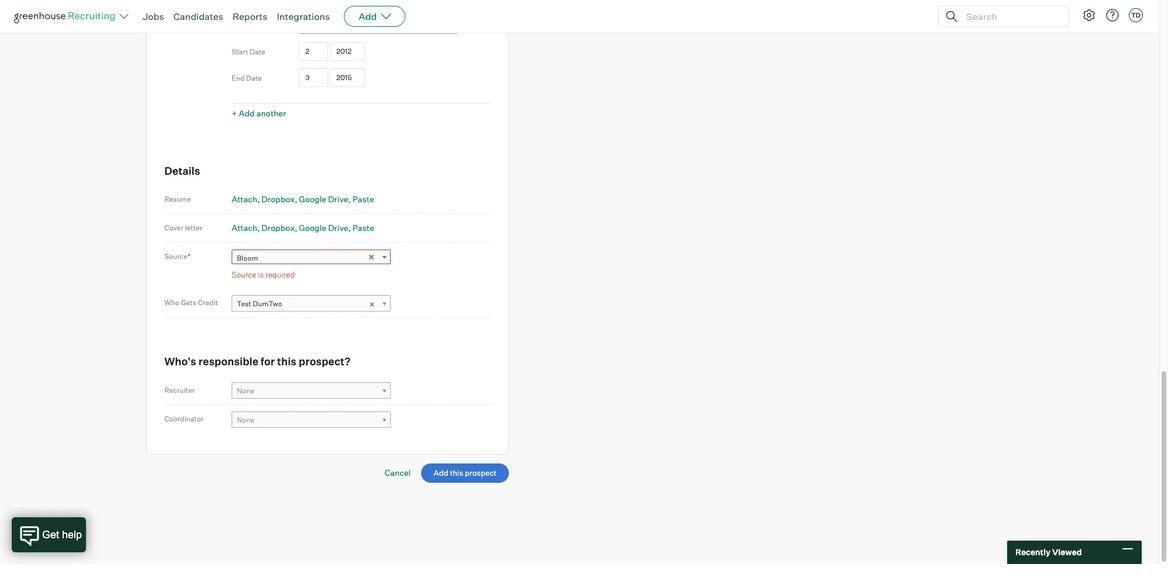 Task type: describe. For each thing, give the bounding box(es) containing it.
td button
[[1127, 6, 1146, 25]]

paste link for cover letter
[[353, 223, 374, 233]]

prospect?
[[299, 355, 351, 368]]

dumtwo
[[253, 300, 282, 308]]

end date
[[232, 74, 262, 82]]

date for start date
[[250, 47, 265, 56]]

discipline
[[232, 21, 264, 30]]

start date
[[232, 47, 265, 56]]

MM text field
[[299, 68, 328, 87]]

attach dropbox google drive paste for cover letter
[[232, 223, 374, 233]]

*
[[188, 252, 191, 261]]

drive for resume
[[328, 194, 348, 204]]

coordinator
[[164, 415, 204, 424]]

drive for cover letter
[[328, 223, 348, 233]]

none link for coordinator
[[232, 412, 391, 429]]

recently viewed
[[1016, 548, 1082, 558]]

attach link for resume
[[232, 194, 260, 204]]

add button
[[344, 6, 406, 27]]

bloom
[[237, 254, 258, 263]]

yyyy text field for end date
[[330, 68, 365, 87]]

attach dropbox google drive paste for resume
[[232, 194, 374, 204]]

who
[[164, 299, 180, 307]]

cancel
[[385, 468, 411, 478]]

this
[[277, 355, 297, 368]]

who's responsible for this prospect?
[[164, 355, 351, 368]]

+ add another
[[232, 108, 286, 118]]

google for cover letter
[[299, 223, 326, 233]]

another
[[257, 108, 286, 118]]

bloom link
[[232, 250, 391, 267]]

google for resume
[[299, 194, 326, 204]]

configure image
[[1083, 8, 1097, 22]]

accounting link
[[299, 17, 458, 34]]

test dumtwo link
[[232, 296, 391, 313]]

none for recruiter
[[237, 387, 255, 396]]

attach link for cover letter
[[232, 223, 260, 233]]

source for source is required
[[232, 271, 256, 280]]

education element
[[232, 0, 491, 121]]

date for end date
[[246, 74, 262, 82]]

cover letter
[[164, 224, 203, 232]]

add inside education element
[[239, 108, 255, 118]]

source is required
[[232, 271, 295, 280]]

paste for resume
[[353, 194, 374, 204]]

recruiter
[[164, 386, 195, 395]]

paste for cover letter
[[353, 223, 374, 233]]

who's
[[164, 355, 196, 368]]

credit
[[198, 299, 218, 307]]

+
[[232, 108, 237, 118]]

none link for recruiter
[[232, 383, 391, 400]]

candidates link
[[174, 11, 223, 22]]

none for coordinator
[[237, 416, 255, 425]]

accounting
[[304, 21, 342, 30]]

test dumtwo
[[237, 300, 282, 308]]

who gets credit
[[164, 299, 218, 307]]

candidates
[[174, 11, 223, 22]]



Task type: vqa. For each thing, say whether or not it's contained in the screenshot.
2nd THE SURE
no



Task type: locate. For each thing, give the bounding box(es) containing it.
0 vertical spatial dropbox link
[[262, 194, 297, 204]]

jobs
[[143, 11, 164, 22]]

2 none from the top
[[237, 416, 255, 425]]

cover
[[164, 224, 183, 232]]

test
[[237, 300, 251, 308]]

add inside popup button
[[359, 11, 377, 22]]

2 google from the top
[[299, 223, 326, 233]]

1 paste from the top
[[353, 194, 374, 204]]

1 drive from the top
[[328, 194, 348, 204]]

1 vertical spatial paste
[[353, 223, 374, 233]]

google
[[299, 194, 326, 204], [299, 223, 326, 233]]

recently
[[1016, 548, 1051, 558]]

0 vertical spatial dropbox
[[262, 194, 295, 204]]

0 vertical spatial add
[[359, 11, 377, 22]]

none
[[237, 387, 255, 396], [237, 416, 255, 425]]

0 vertical spatial none link
[[232, 383, 391, 400]]

integrations link
[[277, 11, 330, 22]]

0 vertical spatial attach dropbox google drive paste
[[232, 194, 374, 204]]

1 vertical spatial yyyy text field
[[330, 68, 365, 87]]

2 yyyy text field from the top
[[330, 68, 365, 87]]

2 none link from the top
[[232, 412, 391, 429]]

None submit
[[421, 464, 509, 483]]

2 google drive link from the top
[[299, 223, 351, 233]]

+ add another link
[[232, 108, 286, 118]]

add right accounting
[[359, 11, 377, 22]]

1 horizontal spatial add
[[359, 11, 377, 22]]

yyyy text field for start date
[[330, 42, 365, 61]]

responsible
[[199, 355, 259, 368]]

1 vertical spatial drive
[[328, 223, 348, 233]]

source *
[[164, 252, 191, 261]]

dropbox link for resume
[[262, 194, 297, 204]]

add right +
[[239, 108, 255, 118]]

required
[[265, 271, 295, 280]]

start
[[232, 47, 248, 56]]

paste link for resume
[[353, 194, 374, 204]]

for
[[261, 355, 275, 368]]

jobs link
[[143, 11, 164, 22]]

2 paste link from the top
[[353, 223, 374, 233]]

google drive link for cover letter
[[299, 223, 351, 233]]

attach dropbox google drive paste
[[232, 194, 374, 204], [232, 223, 374, 233]]

dropbox link
[[262, 194, 297, 204], [262, 223, 297, 233]]

1 vertical spatial dropbox
[[262, 223, 295, 233]]

date
[[250, 47, 265, 56], [246, 74, 262, 82]]

source down the cover
[[164, 252, 188, 261]]

2 paste from the top
[[353, 223, 374, 233]]

0 vertical spatial none
[[237, 387, 255, 396]]

1 vertical spatial none
[[237, 416, 255, 425]]

0 vertical spatial attach link
[[232, 194, 260, 204]]

source
[[164, 252, 188, 261], [232, 271, 256, 280]]

yyyy text field right mm text box
[[330, 42, 365, 61]]

end
[[232, 74, 245, 82]]

None file field
[[14, 506, 162, 519], [0, 521, 148, 533], [14, 506, 162, 519], [0, 521, 148, 533]]

cancel link
[[385, 468, 411, 478]]

paste
[[353, 194, 374, 204], [353, 223, 374, 233]]

1 paste link from the top
[[353, 194, 374, 204]]

0 horizontal spatial add
[[239, 108, 255, 118]]

1 vertical spatial attach link
[[232, 223, 260, 233]]

2 attach dropbox google drive paste from the top
[[232, 223, 374, 233]]

2 dropbox from the top
[[262, 223, 295, 233]]

MM text field
[[299, 42, 328, 61]]

0 vertical spatial paste
[[353, 194, 374, 204]]

1 none link from the top
[[232, 383, 391, 400]]

date right 'end'
[[246, 74, 262, 82]]

1 vertical spatial add
[[239, 108, 255, 118]]

0 vertical spatial yyyy text field
[[330, 42, 365, 61]]

0 vertical spatial paste link
[[353, 194, 374, 204]]

0 vertical spatial google
[[299, 194, 326, 204]]

2 drive from the top
[[328, 223, 348, 233]]

details
[[164, 164, 200, 177]]

attach link
[[232, 194, 260, 204], [232, 223, 260, 233]]

td button
[[1129, 8, 1143, 22]]

1 vertical spatial attach dropbox google drive paste
[[232, 223, 374, 233]]

0 vertical spatial drive
[[328, 194, 348, 204]]

1 none from the top
[[237, 387, 255, 396]]

reports
[[233, 11, 268, 22]]

1 yyyy text field from the top
[[330, 42, 365, 61]]

1 vertical spatial google drive link
[[299, 223, 351, 233]]

1 attach dropbox google drive paste from the top
[[232, 194, 374, 204]]

letter
[[185, 224, 203, 232]]

attach for resume
[[232, 194, 257, 204]]

1 dropbox link from the top
[[262, 194, 297, 204]]

resume
[[164, 195, 191, 204]]

1 dropbox from the top
[[262, 194, 295, 204]]

1 attach link from the top
[[232, 194, 260, 204]]

0 vertical spatial date
[[250, 47, 265, 56]]

date right "start"
[[250, 47, 265, 56]]

1 attach from the top
[[232, 194, 257, 204]]

1 google from the top
[[299, 194, 326, 204]]

0 vertical spatial attach
[[232, 194, 257, 204]]

greenhouse recruiting image
[[14, 9, 119, 23]]

1 vertical spatial attach
[[232, 223, 257, 233]]

yyyy text field right mm text field
[[330, 68, 365, 87]]

google drive link
[[299, 194, 351, 204], [299, 223, 351, 233]]

source for source *
[[164, 252, 188, 261]]

attach for cover letter
[[232, 223, 257, 233]]

dropbox link for cover letter
[[262, 223, 297, 233]]

add
[[359, 11, 377, 22], [239, 108, 255, 118]]

td
[[1132, 11, 1141, 19]]

drive
[[328, 194, 348, 204], [328, 223, 348, 233]]

none link
[[232, 383, 391, 400], [232, 412, 391, 429]]

viewed
[[1053, 548, 1082, 558]]

google drive link for resume
[[299, 194, 351, 204]]

dropbox
[[262, 194, 295, 204], [262, 223, 295, 233]]

reports link
[[233, 11, 268, 22]]

YYYY text field
[[330, 42, 365, 61], [330, 68, 365, 87]]

1 vertical spatial date
[[246, 74, 262, 82]]

2 attach from the top
[[232, 223, 257, 233]]

1 vertical spatial dropbox link
[[262, 223, 297, 233]]

dropbox for cover letter
[[262, 223, 295, 233]]

2 attach link from the top
[[232, 223, 260, 233]]

attach
[[232, 194, 257, 204], [232, 223, 257, 233]]

source left is
[[232, 271, 256, 280]]

paste link
[[353, 194, 374, 204], [353, 223, 374, 233]]

integrations
[[277, 11, 330, 22]]

0 vertical spatial google drive link
[[299, 194, 351, 204]]

0 horizontal spatial source
[[164, 252, 188, 261]]

0 vertical spatial source
[[164, 252, 188, 261]]

is
[[258, 271, 264, 280]]

2 dropbox link from the top
[[262, 223, 297, 233]]

1 google drive link from the top
[[299, 194, 351, 204]]

gets
[[181, 299, 196, 307]]

1 vertical spatial source
[[232, 271, 256, 280]]

1 horizontal spatial source
[[232, 271, 256, 280]]

1 vertical spatial none link
[[232, 412, 391, 429]]

Search text field
[[964, 8, 1059, 25]]

dropbox for resume
[[262, 194, 295, 204]]

1 vertical spatial google
[[299, 223, 326, 233]]

1 vertical spatial paste link
[[353, 223, 374, 233]]



